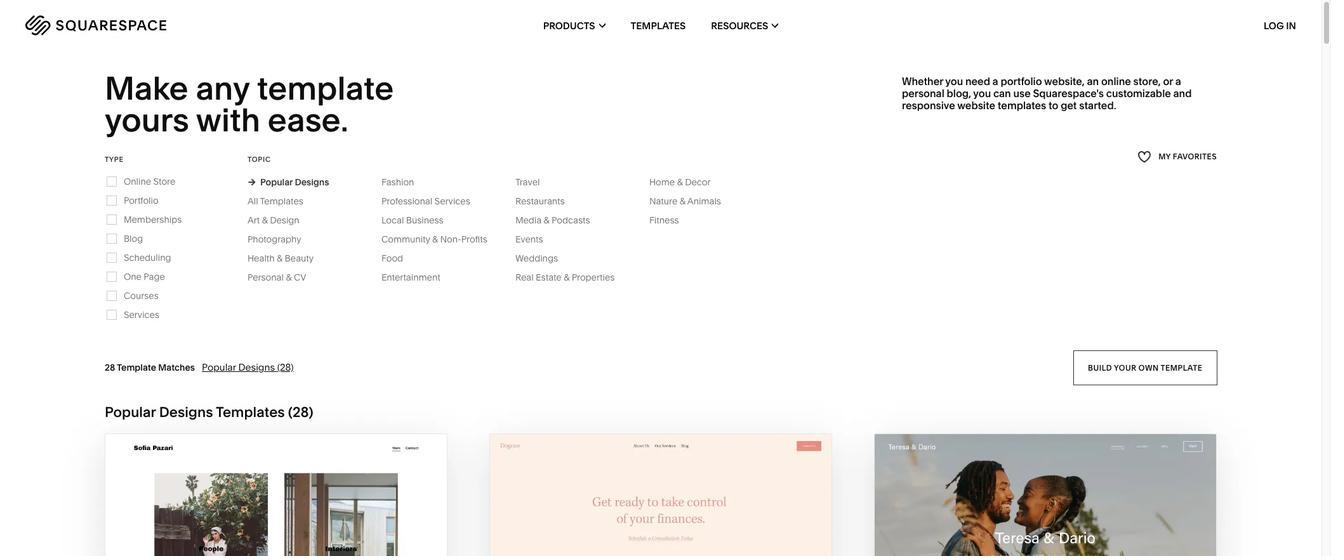 Task type: describe. For each thing, give the bounding box(es) containing it.
design
[[270, 214, 299, 226]]

topic
[[247, 155, 271, 164]]

travel link
[[515, 176, 553, 188]]

podcasts
[[552, 214, 590, 226]]

one
[[124, 271, 142, 282]]

website,
[[1044, 75, 1085, 88]]

log             in
[[1264, 19, 1296, 31]]

art & design link
[[247, 214, 312, 226]]

0 horizontal spatial 28
[[105, 362, 115, 373]]

resources button
[[711, 0, 778, 51]]

make any template yours with ease.
[[105, 69, 401, 140]]

cv
[[294, 272, 306, 283]]

page
[[144, 271, 165, 282]]

local
[[381, 214, 404, 226]]

use
[[1013, 87, 1031, 100]]

& for beauty
[[277, 253, 283, 264]]

health & beauty link
[[247, 253, 326, 264]]

one page
[[124, 271, 165, 282]]

memberships
[[124, 214, 182, 225]]

0 horizontal spatial services
[[124, 309, 159, 320]]

art
[[247, 214, 260, 226]]

customizable
[[1106, 87, 1171, 100]]

dario element
[[875, 434, 1216, 556]]

get
[[1061, 99, 1077, 112]]

travel
[[515, 176, 540, 188]]

ease.
[[268, 101, 348, 140]]

responsive
[[902, 99, 955, 112]]

0 vertical spatial services
[[435, 195, 470, 207]]

with
[[196, 101, 260, 140]]

log
[[1264, 19, 1284, 31]]

professional
[[381, 195, 432, 207]]

template inside button
[[1161, 363, 1202, 372]]

weddings
[[515, 253, 558, 264]]

designs for popular designs templates ( 28 )
[[159, 404, 213, 421]]

entertainment link
[[381, 272, 453, 283]]

food
[[381, 253, 403, 264]]

)
[[309, 404, 313, 421]]

make
[[105, 69, 188, 108]]

build your own template button
[[1073, 350, 1217, 385]]

properties
[[572, 272, 615, 283]]

nature & animals
[[649, 195, 721, 207]]

products
[[543, 19, 595, 31]]

blog
[[124, 233, 143, 244]]

an
[[1087, 75, 1099, 88]]

fitness
[[649, 214, 679, 226]]

real estate & properties
[[515, 272, 615, 283]]

website
[[957, 99, 995, 112]]

2 vertical spatial templates
[[216, 404, 285, 421]]

can
[[993, 87, 1011, 100]]

food link
[[381, 253, 416, 264]]

designs for popular designs
[[295, 176, 329, 188]]

scheduling
[[124, 252, 171, 263]]

popular designs templates ( 28 )
[[105, 404, 313, 421]]

personal
[[902, 87, 944, 100]]

template
[[117, 362, 156, 373]]

& for podcasts
[[544, 214, 550, 226]]

popular for popular designs templates ( 28 )
[[105, 404, 156, 421]]

pazari image
[[105, 434, 447, 556]]

0 vertical spatial templates
[[631, 19, 686, 31]]

events
[[515, 233, 543, 245]]

personal & cv
[[247, 272, 306, 283]]

28 template matches
[[105, 362, 195, 373]]

templates
[[998, 99, 1046, 112]]

beauty
[[285, 253, 314, 264]]

in
[[1286, 19, 1296, 31]]

home & decor
[[649, 176, 711, 188]]

personal
[[247, 272, 284, 283]]

whether
[[902, 75, 943, 88]]

art & design
[[247, 214, 299, 226]]

fitness link
[[649, 214, 692, 226]]

media & podcasts link
[[515, 214, 603, 226]]

home & decor link
[[649, 176, 723, 188]]

home
[[649, 176, 675, 188]]

started.
[[1079, 99, 1116, 112]]

& for cv
[[286, 272, 292, 283]]

matches
[[158, 362, 195, 373]]

1 horizontal spatial you
[[973, 87, 991, 100]]

your
[[1114, 363, 1136, 372]]



Task type: locate. For each thing, give the bounding box(es) containing it.
dario image
[[875, 434, 1216, 556]]

1 horizontal spatial template
[[1161, 363, 1202, 372]]

pazari element
[[105, 434, 447, 556]]

animals
[[687, 195, 721, 207]]

degraw element
[[490, 434, 832, 556]]

non-
[[440, 233, 461, 245]]

template inside make any template yours with ease.
[[257, 69, 394, 108]]

whether you need a portfolio website, an online store, or a personal blog, you can use squarespace's customizable and responsive website templates to get started.
[[902, 75, 1192, 112]]

favorites
[[1173, 152, 1217, 161]]

2 horizontal spatial popular
[[260, 176, 293, 188]]

2 horizontal spatial designs
[[295, 176, 329, 188]]

1 vertical spatial templates
[[260, 195, 303, 207]]

blog,
[[947, 87, 971, 100]]

all templates
[[247, 195, 303, 207]]

business
[[406, 214, 444, 226]]

popular for popular designs (28)
[[202, 361, 236, 373]]

& left "cv"
[[286, 272, 292, 283]]

popular designs
[[260, 176, 329, 188]]

estate
[[536, 272, 562, 283]]

popular designs link
[[247, 176, 329, 188]]

weddings link
[[515, 253, 571, 264]]

& left non-
[[432, 233, 438, 245]]

profits
[[461, 233, 487, 245]]

designs
[[295, 176, 329, 188], [238, 361, 275, 373], [159, 404, 213, 421]]

log             in link
[[1264, 19, 1296, 31]]

1 horizontal spatial 28
[[293, 404, 309, 421]]

events link
[[515, 233, 556, 245]]

& right art
[[262, 214, 268, 226]]

all
[[247, 195, 258, 207]]

1 horizontal spatial popular
[[202, 361, 236, 373]]

0 vertical spatial template
[[257, 69, 394, 108]]

popular right matches
[[202, 361, 236, 373]]

community & non-profits
[[381, 233, 487, 245]]

online store
[[124, 176, 175, 187]]

& right health
[[277, 253, 283, 264]]

photography
[[247, 233, 301, 245]]

& for animals
[[680, 195, 685, 207]]

you left the can
[[973, 87, 991, 100]]

nature
[[649, 195, 678, 207]]

popular for popular designs
[[260, 176, 293, 188]]

28 down (28)
[[293, 404, 309, 421]]

designs up all templates link
[[295, 176, 329, 188]]

fashion link
[[381, 176, 427, 188]]

you left the need at the top of the page
[[945, 75, 963, 88]]

restaurants link
[[515, 195, 577, 207]]

1 horizontal spatial designs
[[238, 361, 275, 373]]

1 horizontal spatial services
[[435, 195, 470, 207]]

0 horizontal spatial a
[[993, 75, 998, 88]]

local business link
[[381, 214, 456, 226]]

my
[[1159, 152, 1171, 161]]

popular designs (28)
[[202, 361, 294, 373]]

1 vertical spatial popular
[[202, 361, 236, 373]]

0 horizontal spatial popular
[[105, 404, 156, 421]]

real estate & properties link
[[515, 272, 627, 283]]

health & beauty
[[247, 253, 314, 264]]

you
[[945, 75, 963, 88], [973, 87, 991, 100]]

or
[[1163, 75, 1173, 88]]

type
[[105, 155, 124, 164]]

& right "media"
[[544, 214, 550, 226]]

1 horizontal spatial a
[[1176, 75, 1181, 88]]

nature & animals link
[[649, 195, 734, 207]]

professional services link
[[381, 195, 483, 207]]

0 vertical spatial designs
[[295, 176, 329, 188]]

0 horizontal spatial you
[[945, 75, 963, 88]]

1 vertical spatial designs
[[238, 361, 275, 373]]

courses
[[124, 290, 159, 301]]

popular
[[260, 176, 293, 188], [202, 361, 236, 373], [105, 404, 156, 421]]

1 vertical spatial 28
[[293, 404, 309, 421]]

2 vertical spatial popular
[[105, 404, 156, 421]]

resources
[[711, 19, 768, 31]]

0 horizontal spatial designs
[[159, 404, 213, 421]]

community
[[381, 233, 430, 245]]

my favorites
[[1159, 152, 1217, 161]]

services up business
[[435, 195, 470, 207]]

online
[[1101, 75, 1131, 88]]

& right the nature
[[680, 195, 685, 207]]

health
[[247, 253, 275, 264]]

popular up all templates
[[260, 176, 293, 188]]

yours
[[105, 101, 189, 140]]

squarespace logo image
[[25, 15, 166, 36]]

1 a from the left
[[993, 75, 998, 88]]

squarespace's
[[1033, 87, 1104, 100]]

& for decor
[[677, 176, 683, 188]]

a right the need at the top of the page
[[993, 75, 998, 88]]

1 vertical spatial template
[[1161, 363, 1202, 372]]

&
[[677, 176, 683, 188], [680, 195, 685, 207], [262, 214, 268, 226], [544, 214, 550, 226], [432, 233, 438, 245], [277, 253, 283, 264], [286, 272, 292, 283], [564, 272, 570, 283]]

personal & cv link
[[247, 272, 319, 283]]

portfolio
[[124, 195, 158, 206]]

template
[[257, 69, 394, 108], [1161, 363, 1202, 372]]

designs left (28)
[[238, 361, 275, 373]]

own
[[1138, 363, 1159, 372]]

entertainment
[[381, 272, 440, 283]]

products button
[[543, 0, 605, 51]]

2 vertical spatial designs
[[159, 404, 213, 421]]

services down courses
[[124, 309, 159, 320]]

& right home
[[677, 176, 683, 188]]

any
[[196, 69, 250, 108]]

online
[[124, 176, 151, 187]]

community & non-profits link
[[381, 233, 500, 245]]

2 a from the left
[[1176, 75, 1181, 88]]

media & podcasts
[[515, 214, 590, 226]]

need
[[965, 75, 990, 88]]

store,
[[1133, 75, 1161, 88]]

& for design
[[262, 214, 268, 226]]

to
[[1049, 99, 1059, 112]]

a
[[993, 75, 998, 88], [1176, 75, 1181, 88]]

media
[[515, 214, 542, 226]]

degraw image
[[490, 434, 832, 556]]

a right or
[[1176, 75, 1181, 88]]

& right estate
[[564, 272, 570, 283]]

28
[[105, 362, 115, 373], [293, 404, 309, 421]]

designs for popular designs (28)
[[238, 361, 275, 373]]

real
[[515, 272, 534, 283]]

photography link
[[247, 233, 314, 245]]

(
[[288, 404, 293, 421]]

portfolio
[[1001, 75, 1042, 88]]

designs down matches
[[159, 404, 213, 421]]

popular down template
[[105, 404, 156, 421]]

0 vertical spatial 28
[[105, 362, 115, 373]]

templates link
[[631, 0, 686, 51]]

& for non-
[[432, 233, 438, 245]]

28 left template
[[105, 362, 115, 373]]

restaurants
[[515, 195, 565, 207]]

(28)
[[277, 361, 294, 373]]

0 horizontal spatial template
[[257, 69, 394, 108]]

all templates link
[[247, 195, 316, 207]]

local business
[[381, 214, 444, 226]]

0 vertical spatial popular
[[260, 176, 293, 188]]

1 vertical spatial services
[[124, 309, 159, 320]]



Task type: vqa. For each thing, say whether or not it's contained in the screenshot.
an
yes



